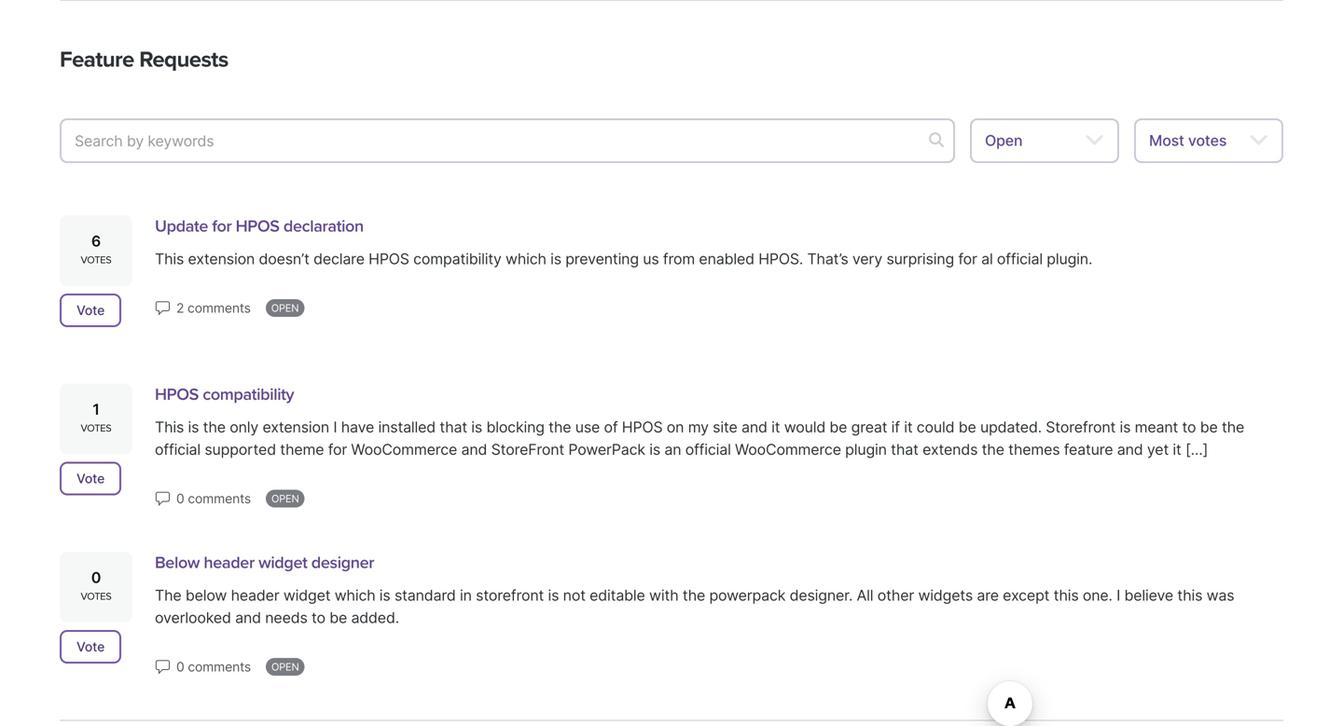 Task type: locate. For each thing, give the bounding box(es) containing it.
and left the yet
[[1118, 441, 1144, 459]]

extension up 2             comments
[[188, 250, 255, 268]]

0 left the
[[91, 569, 101, 588]]

0             comments link
[[176, 490, 251, 509], [176, 658, 251, 678]]

3 vote button from the top
[[60, 631, 121, 664]]

votes down 6
[[81, 254, 112, 266]]

votes left the
[[81, 591, 112, 603]]

votes down 1
[[81, 423, 112, 435]]

0 vertical spatial 0             comments
[[176, 491, 251, 507]]

most
[[1150, 132, 1185, 150]]

open down theme
[[272, 493, 299, 505]]

1 vertical spatial for
[[959, 250, 978, 268]]

overlooked
[[155, 610, 231, 628]]

which
[[506, 250, 547, 268], [335, 587, 376, 605]]

extension up theme
[[263, 419, 329, 437]]

powerpack
[[710, 587, 786, 605]]

1 this from the left
[[1054, 587, 1079, 605]]

official left supported
[[155, 441, 201, 459]]

this for hpos compatibility
[[155, 419, 184, 437]]

0 vertical spatial that
[[440, 419, 467, 437]]

0             comments link down overlooked
[[176, 658, 251, 678]]

i left have
[[333, 419, 337, 437]]

doesn't
[[259, 250, 310, 268]]

is down hpos compatibility link
[[188, 419, 199, 437]]

the below header widget which is standard in storefront is not editable with the powerpack designer. all other widgets are except this one. i believe this was overlooked and needs to be added. link
[[155, 587, 1235, 628]]

2 vertical spatial 0
[[176, 660, 184, 676]]

be up […]
[[1201, 419, 1218, 437]]

an
[[665, 441, 682, 459]]

which up the added.
[[335, 587, 376, 605]]

0 vertical spatial compatibility
[[414, 250, 502, 268]]

extends
[[923, 441, 978, 459]]

enabled
[[699, 250, 755, 268]]

is left meant
[[1120, 419, 1131, 437]]

it right if
[[904, 419, 913, 437]]

0             comments down overlooked
[[176, 660, 251, 676]]

2 votes from the top
[[81, 423, 112, 435]]

1 horizontal spatial to
[[1183, 419, 1197, 437]]

hpos right of
[[622, 419, 663, 437]]

woocommerce down would
[[735, 441, 842, 459]]

1 horizontal spatial i
[[1117, 587, 1121, 605]]

1 horizontal spatial for
[[328, 441, 347, 459]]

header inside the below header widget which is standard in storefront is not editable with the powerpack designer. all other widgets are except this one. i believe this was overlooked and needs to be added.
[[231, 587, 280, 605]]

1 vertical spatial compatibility
[[203, 385, 294, 405]]

is left an
[[650, 441, 661, 459]]

theme
[[280, 441, 324, 459]]

most votes
[[1150, 132, 1227, 150]]

1 vertical spatial this
[[155, 419, 184, 437]]

this is the only extension i have installed that is blocking the use of hpos on my site and it would be great if it could be updated. storefront is meant to be the official supported theme for woocommerce and storefront powerpack is an official woocommerce plugin that extends the themes feature and yet it […] link
[[155, 419, 1245, 459]]

woocommerce
[[351, 441, 457, 459], [735, 441, 842, 459]]

1 vertical spatial extension
[[263, 419, 329, 437]]

this
[[1054, 587, 1079, 605], [1178, 587, 1203, 605]]

2 vertical spatial comments
[[188, 660, 251, 676]]

0 vertical spatial 0
[[176, 491, 184, 507]]

and left needs
[[235, 610, 261, 628]]

vote button
[[60, 294, 121, 328], [60, 462, 121, 496], [60, 631, 121, 664]]

al
[[982, 250, 993, 268]]

0 horizontal spatial it
[[772, 419, 780, 437]]

be left the added.
[[330, 610, 347, 628]]

1 vote button from the top
[[60, 294, 121, 328]]

1 horizontal spatial which
[[506, 250, 547, 268]]

this left was
[[1178, 587, 1203, 605]]

it
[[772, 419, 780, 437], [904, 419, 913, 437], [1173, 441, 1182, 459]]

1
[[93, 401, 100, 419]]

declare
[[314, 250, 365, 268]]

0 vertical spatial i
[[333, 419, 337, 437]]

1 vertical spatial header
[[231, 587, 280, 605]]

this left one.
[[1054, 587, 1079, 605]]

open inside open field
[[985, 132, 1023, 150]]

be
[[830, 419, 848, 437], [959, 419, 977, 437], [1201, 419, 1218, 437], [330, 610, 347, 628]]

feature
[[60, 46, 134, 73]]

use
[[575, 419, 600, 437]]

comments down overlooked
[[188, 660, 251, 676]]

0 vertical spatial which
[[506, 250, 547, 268]]

it left would
[[772, 419, 780, 437]]

1 horizontal spatial compatibility
[[414, 250, 502, 268]]

1 vertical spatial 0             comments link
[[176, 658, 251, 678]]

this for update for hpos declaration
[[155, 250, 184, 268]]

storefront
[[476, 587, 544, 605]]

open down doesn't
[[271, 303, 299, 315]]

hpos
[[236, 217, 280, 237], [369, 250, 410, 268], [155, 385, 199, 405], [622, 419, 663, 437]]

comments down supported
[[188, 491, 251, 507]]

needs
[[265, 610, 308, 628]]

0 down overlooked
[[176, 660, 184, 676]]

extension
[[188, 250, 255, 268], [263, 419, 329, 437]]

standard
[[395, 587, 456, 605]]

this down update
[[155, 250, 184, 268]]

1 this from the top
[[155, 250, 184, 268]]

0 vertical spatial votes
[[81, 254, 112, 266]]

the left use
[[549, 419, 571, 437]]

my
[[688, 419, 709, 437]]

surprising
[[887, 250, 955, 268]]

0             comments down supported
[[176, 491, 251, 507]]

1 vertical spatial that
[[891, 441, 919, 459]]

requests
[[139, 46, 228, 73]]

comments right '2'
[[188, 301, 251, 317]]

1 vote from the top
[[77, 303, 105, 319]]

0 horizontal spatial woocommerce
[[351, 441, 457, 459]]

update for hpos declaration link
[[155, 217, 364, 237]]

2 0             comments from the top
[[176, 660, 251, 676]]

2 0             comments link from the top
[[176, 658, 251, 678]]

2 vote button from the top
[[60, 462, 121, 496]]

installed
[[378, 419, 436, 437]]

0             comments for compatibility
[[176, 491, 251, 507]]

0 for below
[[176, 660, 184, 676]]

2 vertical spatial vote
[[77, 640, 105, 656]]

1 vertical spatial i
[[1117, 587, 1121, 605]]

which left preventing
[[506, 250, 547, 268]]

0             comments link down supported
[[176, 490, 251, 509]]

2 horizontal spatial it
[[1173, 441, 1182, 459]]

if
[[892, 419, 900, 437]]

for
[[212, 217, 232, 237], [959, 250, 978, 268], [328, 441, 347, 459]]

editable
[[590, 587, 645, 605]]

storefront
[[491, 441, 565, 459]]

vote button for hpos
[[60, 462, 121, 496]]

the inside the below header widget which is standard in storefront is not editable with the powerpack designer. all other widgets are except this one. i believe this was overlooked and needs to be added.
[[683, 587, 706, 605]]

this down hpos compatibility
[[155, 419, 184, 437]]

1 vertical spatial widget
[[284, 587, 331, 605]]

to up […]
[[1183, 419, 1197, 437]]

one.
[[1083, 587, 1113, 605]]

0 horizontal spatial compatibility
[[203, 385, 294, 405]]

2 this from the top
[[155, 419, 184, 437]]

1 vertical spatial comments
[[188, 491, 251, 507]]

compatibility
[[414, 250, 502, 268], [203, 385, 294, 405]]

1 vertical spatial votes
[[81, 423, 112, 435]]

official right al
[[997, 250, 1043, 268]]

is
[[551, 250, 562, 268], [188, 419, 199, 437], [472, 419, 483, 437], [1120, 419, 1131, 437], [650, 441, 661, 459], [380, 587, 391, 605], [548, 587, 559, 605]]

0 vertical spatial for
[[212, 217, 232, 237]]

feature requests
[[60, 46, 228, 73]]

and right site
[[742, 419, 768, 437]]

this inside this is the only extension i have installed that is blocking the use of hpos on my site and it would be great if it could be updated. storefront is meant to be the official supported theme for woocommerce and storefront powerpack is an official woocommerce plugin that extends the themes feature and yet it […]
[[155, 419, 184, 437]]

0             comments link for compatibility
[[176, 490, 251, 509]]

0 vertical spatial vote button
[[60, 294, 121, 328]]

open left angle down icon
[[985, 132, 1023, 150]]

2 vertical spatial votes
[[81, 591, 112, 603]]

i right one.
[[1117, 587, 1121, 605]]

0 vertical spatial 0             comments link
[[176, 490, 251, 509]]

that down if
[[891, 441, 919, 459]]

3 vote from the top
[[77, 640, 105, 656]]

0 horizontal spatial which
[[335, 587, 376, 605]]

open for below header widget designer
[[272, 662, 299, 674]]

votes
[[81, 254, 112, 266], [81, 423, 112, 435], [81, 591, 112, 603]]

for down have
[[328, 441, 347, 459]]

0 horizontal spatial for
[[212, 217, 232, 237]]

that right installed
[[440, 419, 467, 437]]

angle down image
[[1085, 130, 1105, 152]]

woocommerce down installed
[[351, 441, 457, 459]]

1 vertical spatial to
[[312, 610, 326, 628]]

and down blocking
[[461, 441, 487, 459]]

0 vertical spatial extension
[[188, 250, 255, 268]]

comments for widget
[[188, 660, 251, 676]]

1 horizontal spatial this
[[1178, 587, 1203, 605]]

1 vertical spatial vote
[[77, 471, 105, 487]]

0
[[176, 491, 184, 507], [91, 569, 101, 588], [176, 660, 184, 676]]

the below header widget which is standard in storefront is not editable with the powerpack designer. all other widgets are except this one. i believe this was overlooked and needs to be added.
[[155, 587, 1235, 628]]

very
[[853, 250, 883, 268]]

open down needs
[[272, 662, 299, 674]]

2 vertical spatial for
[[328, 441, 347, 459]]

header up "below"
[[204, 553, 255, 574]]

hpos compatibility link
[[155, 385, 294, 405]]

below header widget designer
[[155, 553, 374, 574]]

Search by keywords search field
[[60, 119, 956, 163]]

that's
[[808, 250, 849, 268]]

vote
[[77, 303, 105, 319], [77, 471, 105, 487], [77, 640, 105, 656]]

2 vote from the top
[[77, 471, 105, 487]]

0 vertical spatial to
[[1183, 419, 1197, 437]]

for left al
[[959, 250, 978, 268]]

the right with
[[683, 587, 706, 605]]

is up the added.
[[380, 587, 391, 605]]

1 comments from the top
[[188, 301, 251, 317]]

1 vertical spatial 0             comments
[[176, 660, 251, 676]]

0             comments
[[176, 491, 251, 507], [176, 660, 251, 676]]

comments for hpos
[[188, 301, 251, 317]]

1 0             comments link from the top
[[176, 490, 251, 509]]

0 horizontal spatial extension
[[188, 250, 255, 268]]

vote for below
[[77, 640, 105, 656]]

1 0             comments from the top
[[176, 491, 251, 507]]

i inside the below header widget which is standard in storefront is not editable with the powerpack designer. all other widgets are except this one. i believe this was overlooked and needs to be added.
[[1117, 587, 1121, 605]]

below
[[186, 587, 227, 605]]

3 votes from the top
[[81, 591, 112, 603]]

0 up below
[[176, 491, 184, 507]]

1 votes from the top
[[81, 254, 112, 266]]

vote for update
[[77, 303, 105, 319]]

6
[[91, 232, 101, 251]]

0             comments link for header
[[176, 658, 251, 678]]

hpos right declare
[[369, 250, 410, 268]]

widget inside the below header widget which is standard in storefront is not editable with the powerpack designer. all other widgets are except this one. i believe this was overlooked and needs to be added.
[[284, 587, 331, 605]]

1 vertical spatial 0
[[91, 569, 101, 588]]

us
[[643, 250, 659, 268]]

comments
[[188, 301, 251, 317], [188, 491, 251, 507], [188, 660, 251, 676]]

1 horizontal spatial extension
[[263, 419, 329, 437]]

0 vertical spatial this
[[155, 250, 184, 268]]

vote button for update
[[60, 294, 121, 328]]

1 vertical spatial which
[[335, 587, 376, 605]]

0 vertical spatial comments
[[188, 301, 251, 317]]

for right update
[[212, 217, 232, 237]]

designer
[[311, 553, 374, 574]]

open for hpos compatibility
[[272, 493, 299, 505]]

3 comments from the top
[[188, 660, 251, 676]]

official down my
[[686, 441, 731, 459]]

header down below header widget designer link
[[231, 587, 280, 605]]

that
[[440, 419, 467, 437], [891, 441, 919, 459]]

themes
[[1009, 441, 1060, 459]]

1 horizontal spatial woocommerce
[[735, 441, 842, 459]]

below
[[155, 553, 200, 574]]

votes for update
[[81, 254, 112, 266]]

2 vertical spatial vote button
[[60, 631, 121, 664]]

1 vertical spatial vote button
[[60, 462, 121, 496]]

1 woocommerce from the left
[[351, 441, 457, 459]]

widget
[[259, 553, 307, 574], [284, 587, 331, 605]]

0 horizontal spatial to
[[312, 610, 326, 628]]

0 horizontal spatial i
[[333, 419, 337, 437]]

0 horizontal spatial this
[[1054, 587, 1079, 605]]

to right needs
[[312, 610, 326, 628]]

to inside this is the only extension i have installed that is blocking the use of hpos on my site and it would be great if it could be updated. storefront is meant to be the official supported theme for woocommerce and storefront powerpack is an official woocommerce plugin that extends the themes feature and yet it […]
[[1183, 419, 1197, 437]]

1 horizontal spatial it
[[904, 419, 913, 437]]

i
[[333, 419, 337, 437], [1117, 587, 1121, 605]]

it right the yet
[[1173, 441, 1182, 459]]

official
[[997, 250, 1043, 268], [155, 441, 201, 459], [686, 441, 731, 459]]

0 vertical spatial vote
[[77, 303, 105, 319]]



Task type: vqa. For each thing, say whether or not it's contained in the screenshot.
the bottommost "widget"
yes



Task type: describe. For each thing, give the bounding box(es) containing it.
0 horizontal spatial that
[[440, 419, 467, 437]]

extension inside this is the only extension i have installed that is blocking the use of hpos on my site and it would be great if it could be updated. storefront is meant to be the official supported theme for woocommerce and storefront powerpack is an official woocommerce plugin that extends the themes feature and yet it […]
[[263, 419, 329, 437]]

for inside this is the only extension i have installed that is blocking the use of hpos on my site and it would be great if it could be updated. storefront is meant to be the official supported theme for woocommerce and storefront powerpack is an official woocommerce plugin that extends the themes feature and yet it […]
[[328, 441, 347, 459]]

be up extends
[[959, 419, 977, 437]]

yet
[[1148, 441, 1169, 459]]

hpos right 1
[[155, 385, 199, 405]]

believe
[[1125, 587, 1174, 605]]

be inside the below header widget which is standard in storefront is not editable with the powerpack designer. all other widgets are except this one. i believe this was overlooked and needs to be added.
[[330, 610, 347, 628]]

in
[[460, 587, 472, 605]]

update
[[155, 217, 208, 237]]

could
[[917, 419, 955, 437]]

update for hpos declaration
[[155, 217, 364, 237]]

votes for hpos
[[81, 423, 112, 435]]

0 horizontal spatial official
[[155, 441, 201, 459]]

hpos.
[[759, 250, 804, 268]]

angle down image
[[1250, 130, 1269, 152]]

[…]
[[1186, 441, 1209, 459]]

Most votes field
[[1135, 119, 1284, 163]]

hpos up doesn't
[[236, 217, 280, 237]]

would
[[784, 419, 826, 437]]

open for update for hpos declaration
[[271, 303, 299, 315]]

0             comments for header
[[176, 660, 251, 676]]

hpos compatibility
[[155, 385, 294, 405]]

votes for below
[[81, 591, 112, 603]]

0 vertical spatial header
[[204, 553, 255, 574]]

is left blocking
[[472, 419, 483, 437]]

be left great
[[830, 419, 848, 437]]

to inside the below header widget which is standard in storefront is not editable with the powerpack designer. all other widgets are except this one. i believe this was overlooked and needs to be added.
[[312, 610, 326, 628]]

below header widget designer link
[[155, 553, 374, 574]]

2             comments link
[[176, 299, 251, 318]]

votes
[[1189, 132, 1227, 150]]

blocking
[[487, 419, 545, 437]]

1 horizontal spatial official
[[686, 441, 731, 459]]

plugin.
[[1047, 250, 1093, 268]]

designer.
[[790, 587, 853, 605]]

2 comments from the top
[[188, 491, 251, 507]]

with
[[649, 587, 679, 605]]

hpos inside this is the only extension i have installed that is blocking the use of hpos on my site and it would be great if it could be updated. storefront is meant to be the official supported theme for woocommerce and storefront powerpack is an official woocommerce plugin that extends the themes feature and yet it […]
[[622, 419, 663, 437]]

is left not
[[548, 587, 559, 605]]

vote for hpos
[[77, 471, 105, 487]]

0 for hpos
[[176, 491, 184, 507]]

2 woocommerce from the left
[[735, 441, 842, 459]]

this extension doesn't declare hpos compatibility which is preventing us from enabled hpos. that's very surprising for al official plugin. link
[[155, 250, 1093, 268]]

supported
[[205, 441, 276, 459]]

i inside this is the only extension i have installed that is blocking the use of hpos on my site and it would be great if it could be updated. storefront is meant to be the official supported theme for woocommerce and storefront powerpack is an official woocommerce plugin that extends the themes feature and yet it […]
[[333, 419, 337, 437]]

great
[[852, 419, 888, 437]]

preventing
[[566, 250, 639, 268]]

other
[[878, 587, 915, 605]]

this is the only extension i have installed that is blocking the use of hpos on my site and it would be great if it could be updated. storefront is meant to be the official supported theme for woocommerce and storefront powerpack is an official woocommerce plugin that extends the themes feature and yet it […]
[[155, 419, 1245, 459]]

of
[[604, 419, 618, 437]]

vote button for below
[[60, 631, 121, 664]]

meant
[[1135, 419, 1179, 437]]

and inside the below header widget which is standard in storefront is not editable with the powerpack designer. all other widgets are except this one. i believe this was overlooked and needs to be added.
[[235, 610, 261, 628]]

added.
[[351, 610, 399, 628]]

from
[[663, 250, 695, 268]]

site
[[713, 419, 738, 437]]

the left only at left
[[203, 419, 226, 437]]

have
[[341, 419, 374, 437]]

all
[[857, 587, 874, 605]]

widgets
[[919, 587, 973, 605]]

only
[[230, 419, 259, 437]]

plugin
[[846, 441, 887, 459]]

the down 'updated.' on the bottom
[[982, 441, 1005, 459]]

2 this from the left
[[1178, 587, 1203, 605]]

1 horizontal spatial that
[[891, 441, 919, 459]]

not
[[563, 587, 586, 605]]

2 horizontal spatial official
[[997, 250, 1043, 268]]

feature
[[1065, 441, 1114, 459]]

which inside the below header widget which is standard in storefront is not editable with the powerpack designer. all other widgets are except this one. i believe this was overlooked and needs to be added.
[[335, 587, 376, 605]]

are
[[977, 587, 999, 605]]

2             comments
[[176, 301, 251, 317]]

on
[[667, 419, 684, 437]]

0 vertical spatial widget
[[259, 553, 307, 574]]

except
[[1003, 587, 1050, 605]]

is left preventing
[[551, 250, 562, 268]]

2
[[176, 301, 184, 317]]

storefront
[[1046, 419, 1116, 437]]

was
[[1207, 587, 1235, 605]]

the right meant
[[1222, 419, 1245, 437]]

updated.
[[981, 419, 1042, 437]]

this extension doesn't declare hpos compatibility which is preventing us from enabled hpos. that's very surprising for al official plugin.
[[155, 250, 1093, 268]]

Open field
[[970, 119, 1120, 163]]

the
[[155, 587, 182, 605]]

powerpack
[[569, 441, 646, 459]]

2 horizontal spatial for
[[959, 250, 978, 268]]

declaration
[[284, 217, 364, 237]]



